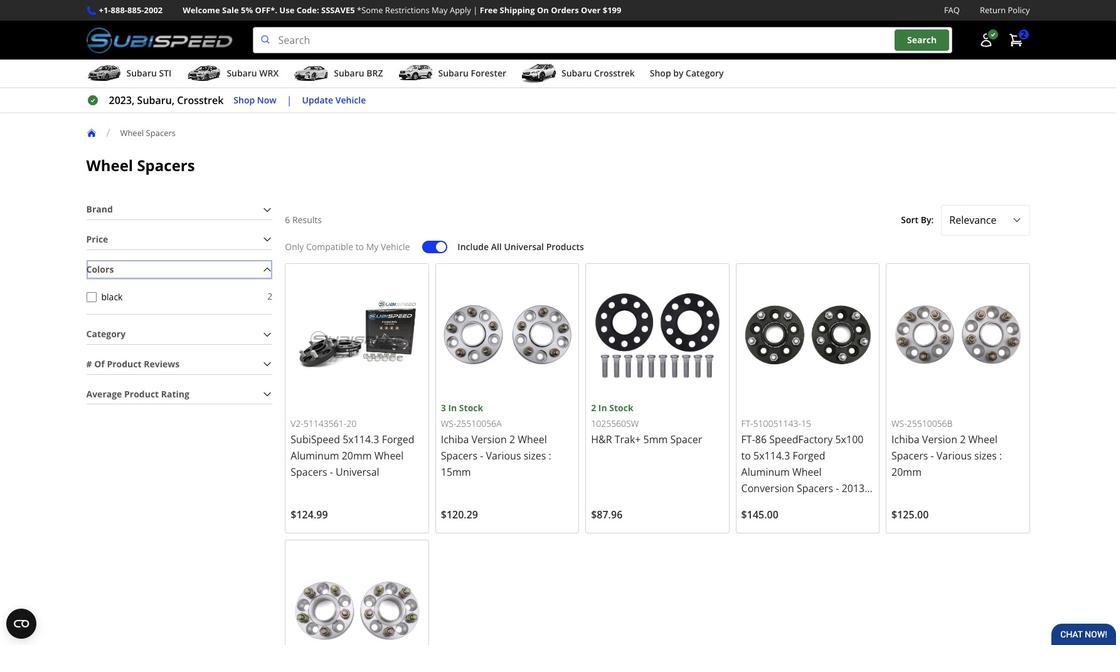 Task type: vqa. For each thing, say whether or not it's contained in the screenshot.
the bottom '86'
yes



Task type: locate. For each thing, give the bounding box(es) containing it.
sizes inside the ichiba version 2 wheel spacers - various sizes : 20mm
[[974, 449, 997, 463]]

1 horizontal spatial vehicle
[[381, 241, 410, 253]]

by
[[673, 67, 684, 79]]

subaru left the wrx
[[227, 67, 257, 79]]

select... image
[[1012, 215, 1022, 225]]

5x114.3
[[343, 433, 379, 447], [754, 449, 790, 463]]

various down the 25510056a
[[486, 449, 521, 463]]

aluminum
[[291, 449, 339, 463], [741, 466, 790, 479]]

5x114.3 inside the ft-86 speedfactory 5x100 to 5x114.3 forged aluminum wheel conversion spacers - 2013+ fr-s / brz / 86
[[754, 449, 790, 463]]

1 horizontal spatial /
[[764, 498, 768, 512]]

0 vertical spatial to
[[356, 241, 364, 253]]

2 stock from the left
[[609, 402, 634, 414]]

0 vertical spatial aluminum
[[291, 449, 339, 463]]

include all universal products
[[458, 241, 584, 253]]

version down the 25510056a
[[472, 433, 507, 447]]

wheel inside subispeed 5x114.3 forged aluminum 20mm wheel spacers - universal
[[374, 449, 404, 463]]

1 horizontal spatial 86
[[798, 498, 809, 512]]

0 vertical spatial forged
[[382, 433, 414, 447]]

1 horizontal spatial shop
[[650, 67, 671, 79]]

1 subaru from the left
[[126, 67, 157, 79]]

1 vertical spatial brz
[[770, 498, 789, 512]]

ichiba down the 25510056a
[[441, 433, 469, 447]]

0 vertical spatial ft-
[[741, 418, 753, 430]]

h&r
[[591, 433, 612, 447]]

sizes
[[524, 449, 546, 463], [974, 449, 997, 463]]

product down # of product reviews
[[124, 388, 159, 400]]

in up 1025560sw
[[599, 402, 607, 414]]

universal down 20
[[336, 466, 379, 479]]

5x100
[[835, 433, 864, 447]]

colors button
[[86, 260, 273, 279]]

forged
[[382, 433, 414, 447], [793, 449, 825, 463]]

1 horizontal spatial to
[[741, 449, 751, 463]]

20mm up $125.00 in the bottom of the page
[[892, 466, 922, 479]]

0 horizontal spatial 5x114.3
[[343, 433, 379, 447]]

various
[[486, 449, 521, 463], [937, 449, 972, 463]]

subaru sti
[[126, 67, 172, 79]]

ws- down 3
[[441, 418, 456, 430]]

shipping
[[500, 4, 535, 16]]

various inside the ichiba version 2 wheel spacers - various sizes : 20mm
[[937, 449, 972, 463]]

6 results
[[285, 214, 322, 226]]

1 vertical spatial |
[[287, 94, 292, 107]]

20mm down 20
[[342, 449, 372, 463]]

spacers down subispeed on the bottom left
[[291, 466, 327, 479]]

to
[[356, 241, 364, 253], [741, 449, 751, 463]]

1 horizontal spatial 5x114.3
[[754, 449, 790, 463]]

subaru inside "dropdown button"
[[334, 67, 364, 79]]

0 horizontal spatial 20mm
[[342, 449, 372, 463]]

to left "my"
[[356, 241, 364, 253]]

crosstrek down search input field
[[594, 67, 635, 79]]

in inside "2 in stock 1025560sw h&r trak+ 5mm spacer"
[[599, 402, 607, 414]]

2 version from the left
[[922, 433, 958, 447]]

1 ws- from the left
[[441, 418, 456, 430]]

0 horizontal spatial vehicle
[[336, 94, 366, 106]]

1 various from the left
[[486, 449, 521, 463]]

3 subaru from the left
[[334, 67, 364, 79]]

subaru for subaru wrx
[[227, 67, 257, 79]]

to up "conversion"
[[741, 449, 751, 463]]

86 right $145.00
[[798, 498, 809, 512]]

0 horizontal spatial in
[[448, 402, 457, 414]]

5mm
[[644, 433, 668, 447]]

vehicle inside button
[[336, 94, 366, 106]]

include
[[458, 241, 489, 253]]

subaru sti button
[[86, 62, 172, 87]]

0 vertical spatial 5x114.3
[[343, 433, 379, 447]]

forged inside the ft-86 speedfactory 5x100 to 5x114.3 forged aluminum wheel conversion spacers - 2013+ fr-s / brz / 86
[[793, 449, 825, 463]]

5%
[[241, 4, 253, 16]]

0 horizontal spatial ws-
[[441, 418, 456, 430]]

of
[[94, 358, 105, 370]]

0 horizontal spatial stock
[[459, 402, 483, 414]]

0 horizontal spatial various
[[486, 449, 521, 463]]

stock up 1025560sw
[[609, 402, 634, 414]]

0 vertical spatial brz
[[367, 67, 383, 79]]

1 horizontal spatial forged
[[793, 449, 825, 463]]

2 inside 3 in stock ws-25510056a ichiba version 2 wheel spacers - various sizes : 15mm
[[509, 433, 515, 447]]

shop by category
[[650, 67, 724, 79]]

0 vertical spatial product
[[107, 358, 142, 370]]

version
[[472, 433, 507, 447], [922, 433, 958, 447]]

5 subaru from the left
[[562, 67, 592, 79]]

1 horizontal spatial ichiba
[[892, 433, 920, 447]]

86 down ft-510051143-15
[[755, 433, 767, 447]]

subaru up update vehicle in the top of the page
[[334, 67, 364, 79]]

sssave5
[[321, 4, 355, 16]]

wheel inside 3 in stock ws-25510056a ichiba version 2 wheel spacers - various sizes : 15mm
[[518, 433, 547, 447]]

1 vertical spatial forged
[[793, 449, 825, 463]]

faq
[[944, 4, 960, 16]]

crosstrek
[[594, 67, 635, 79], [177, 94, 224, 107]]

1 horizontal spatial version
[[922, 433, 958, 447]]

51143561-
[[304, 418, 347, 430]]

5x114.3 down 20
[[343, 433, 379, 447]]

vehicle
[[336, 94, 366, 106], [381, 241, 410, 253]]

ichiba version 2 wheel spacers - various sizes : 20mm image
[[892, 269, 1024, 402]]

- inside the ft-86 speedfactory 5x100 to 5x114.3 forged aluminum wheel conversion spacers - 2013+ fr-s / brz / 86
[[836, 482, 839, 496]]

ichiba inside the ichiba version 2 wheel spacers - various sizes : 20mm
[[892, 433, 920, 447]]

1 sizes from the left
[[524, 449, 546, 463]]

ft-86 speedfactory 5x100 to 5x114.3 forged aluminum wheel conversion spacers - 2013+ fr-s / brz / 86
[[741, 433, 871, 512]]

stock inside "2 in stock 1025560sw h&r trak+ 5mm spacer"
[[609, 402, 634, 414]]

category
[[86, 328, 126, 340]]

0 horizontal spatial aluminum
[[291, 449, 339, 463]]

0 vertical spatial universal
[[504, 241, 544, 253]]

to inside the ft-86 speedfactory 5x100 to 5x114.3 forged aluminum wheel conversion spacers - 2013+ fr-s / brz / 86
[[741, 449, 751, 463]]

1 horizontal spatial various
[[937, 449, 972, 463]]

*some restrictions may apply | free shipping on orders over $199
[[357, 4, 622, 16]]

0 horizontal spatial :
[[549, 449, 551, 463]]

| right now
[[287, 94, 292, 107]]

*some
[[357, 4, 383, 16]]

0 horizontal spatial |
[[287, 94, 292, 107]]

stock
[[459, 402, 483, 414], [609, 402, 634, 414]]

subaru forester
[[438, 67, 506, 79]]

forester
[[471, 67, 506, 79]]

0 vertical spatial 86
[[755, 433, 767, 447]]

vehicle down subaru brz
[[336, 94, 366, 106]]

1 horizontal spatial 20mm
[[892, 466, 922, 479]]

2 : from the left
[[1000, 449, 1002, 463]]

subaru right a subaru crosstrek thumbnail image at top left
[[562, 67, 592, 79]]

2 in stock 1025560sw h&r trak+ 5mm spacer
[[591, 402, 702, 447]]

- left 2013+
[[836, 482, 839, 496]]

ft- left 15
[[741, 418, 753, 430]]

20mm inside subispeed 5x114.3 forged aluminum 20mm wheel spacers - universal
[[342, 449, 372, 463]]

1 horizontal spatial ws-
[[892, 418, 907, 430]]

: inside 3 in stock ws-25510056a ichiba version 2 wheel spacers - various sizes : 15mm
[[549, 449, 551, 463]]

sizes inside 3 in stock ws-25510056a ichiba version 2 wheel spacers - various sizes : 15mm
[[524, 449, 546, 463]]

various down 25510056b
[[937, 449, 972, 463]]

in for 25510056a
[[448, 402, 457, 414]]

2 in from the left
[[599, 402, 607, 414]]

885-
[[127, 4, 144, 16]]

stock inside 3 in stock ws-25510056a ichiba version 2 wheel spacers - various sizes : 15mm
[[459, 402, 483, 414]]

off*.
[[255, 4, 277, 16]]

compatible
[[306, 241, 353, 253]]

1 vertical spatial universal
[[336, 466, 379, 479]]

subaru for subaru forester
[[438, 67, 469, 79]]

apply
[[450, 4, 471, 16]]

2 ft- from the top
[[741, 433, 755, 447]]

1 vertical spatial 5x114.3
[[754, 449, 790, 463]]

1 vertical spatial vehicle
[[381, 241, 410, 253]]

universal right the all
[[504, 241, 544, 253]]

25510056a
[[456, 418, 502, 430]]

aluminum down subispeed on the bottom left
[[291, 449, 339, 463]]

0 horizontal spatial 86
[[755, 433, 767, 447]]

average product rating
[[86, 388, 189, 400]]

1 vertical spatial aluminum
[[741, 466, 790, 479]]

1 ft- from the top
[[741, 418, 753, 430]]

shop left now
[[234, 94, 255, 106]]

0 horizontal spatial ichiba
[[441, 433, 469, 447]]

2 horizontal spatial /
[[791, 498, 795, 512]]

now
[[257, 94, 277, 106]]

1 ichiba from the left
[[441, 433, 469, 447]]

25510056b
[[907, 418, 953, 430]]

4 subaru from the left
[[438, 67, 469, 79]]

1 horizontal spatial in
[[599, 402, 607, 414]]

welcome sale 5% off*. use code: sssave5
[[183, 4, 355, 16]]

5x114.3 inside subispeed 5x114.3 forged aluminum 20mm wheel spacers - universal
[[343, 433, 379, 447]]

1 vertical spatial wheel spacers
[[86, 155, 195, 176]]

1 horizontal spatial crosstrek
[[594, 67, 635, 79]]

wheel spacers down wheel spacers "link"
[[86, 155, 195, 176]]

subispeed logo image
[[86, 27, 233, 53]]

sort by:
[[901, 214, 934, 226]]

brz
[[367, 67, 383, 79], [770, 498, 789, 512]]

only
[[285, 241, 304, 253]]

brz inside "dropdown button"
[[367, 67, 383, 79]]

0 horizontal spatial universal
[[336, 466, 379, 479]]

Select... button
[[941, 205, 1030, 236]]

orders
[[551, 4, 579, 16]]

shop now
[[234, 94, 277, 106]]

1 horizontal spatial aluminum
[[741, 466, 790, 479]]

product right of
[[107, 358, 142, 370]]

/ right home icon
[[106, 126, 110, 140]]

2 various from the left
[[937, 449, 972, 463]]

spacers down ws-25510056b
[[892, 449, 928, 463]]

0 horizontal spatial sizes
[[524, 449, 546, 463]]

stock for 25510056a
[[459, 402, 483, 414]]

6
[[285, 214, 290, 226]]

2 subaru from the left
[[227, 67, 257, 79]]

0 vertical spatial crosstrek
[[594, 67, 635, 79]]

0 vertical spatial 20mm
[[342, 449, 372, 463]]

shop
[[650, 67, 671, 79], [234, 94, 255, 106]]

5x114.3 down ft-510051143-15
[[754, 449, 790, 463]]

1 vertical spatial to
[[741, 449, 751, 463]]

1 stock from the left
[[459, 402, 483, 414]]

$125.00
[[892, 508, 929, 522]]

20mm
[[342, 449, 372, 463], [892, 466, 922, 479]]

0 horizontal spatial /
[[106, 126, 110, 140]]

subaru
[[126, 67, 157, 79], [227, 67, 257, 79], [334, 67, 364, 79], [438, 67, 469, 79], [562, 67, 592, 79]]

3
[[441, 402, 446, 414]]

86
[[755, 433, 767, 447], [798, 498, 809, 512]]

shop for shop now
[[234, 94, 255, 106]]

spacers left 2013+
[[797, 482, 833, 496]]

stock for h&r
[[609, 402, 634, 414]]

:
[[549, 449, 551, 463], [1000, 449, 1002, 463]]

ft- for 510051143-
[[741, 418, 753, 430]]

0 vertical spatial shop
[[650, 67, 671, 79]]

ichiba down ws-25510056b
[[892, 433, 920, 447]]

stock up the 25510056a
[[459, 402, 483, 414]]

0 horizontal spatial to
[[356, 241, 364, 253]]

crosstrek down a subaru wrx thumbnail image
[[177, 94, 224, 107]]

1 version from the left
[[472, 433, 507, 447]]

+1-
[[99, 4, 111, 16]]

ws- up the ichiba version 2 wheel spacers - various sizes : 20mm
[[892, 418, 907, 430]]

1 horizontal spatial stock
[[609, 402, 634, 414]]

shop inside shop by category dropdown button
[[650, 67, 671, 79]]

1 horizontal spatial sizes
[[974, 449, 997, 463]]

ft- inside the ft-86 speedfactory 5x100 to 5x114.3 forged aluminum wheel conversion spacers - 2013+ fr-s / brz / 86
[[741, 433, 755, 447]]

1 horizontal spatial :
[[1000, 449, 1002, 463]]

a subaru forester thumbnail image image
[[398, 64, 433, 83]]

1 horizontal spatial universal
[[504, 241, 544, 253]]

1 : from the left
[[549, 449, 551, 463]]

sti
[[159, 67, 172, 79]]

in for h&r
[[599, 402, 607, 414]]

1 horizontal spatial brz
[[770, 498, 789, 512]]

brz left a subaru forester thumbnail image
[[367, 67, 383, 79]]

0 horizontal spatial shop
[[234, 94, 255, 106]]

wheel spacers link
[[120, 127, 186, 138]]

2013+
[[842, 482, 871, 496]]

in right 3
[[448, 402, 457, 414]]

1 horizontal spatial |
[[473, 4, 478, 16]]

1 vertical spatial crosstrek
[[177, 94, 224, 107]]

ws-25510056b
[[892, 418, 953, 430]]

ft- down ft-510051143-15
[[741, 433, 755, 447]]

reviews
[[144, 358, 180, 370]]

subaru left forester
[[438, 67, 469, 79]]

1 vertical spatial shop
[[234, 94, 255, 106]]

/ right 's'
[[764, 498, 768, 512]]

shop inside shop now link
[[234, 94, 255, 106]]

- down 25510056b
[[931, 449, 934, 463]]

0 horizontal spatial forged
[[382, 433, 414, 447]]

ws-
[[441, 418, 456, 430], [892, 418, 907, 430]]

spacers up 15mm
[[441, 449, 478, 463]]

- down subispeed on the bottom left
[[330, 466, 333, 479]]

subaru crosstrek
[[562, 67, 635, 79]]

brz down "conversion"
[[770, 498, 789, 512]]

2
[[1021, 28, 1026, 40], [267, 291, 273, 303], [591, 402, 596, 414], [509, 433, 515, 447], [960, 433, 966, 447]]

- down the 25510056a
[[480, 449, 483, 463]]

v2-
[[291, 418, 304, 430]]

h&r trak+ 5mm spacer image
[[591, 269, 724, 402]]

subaru left sti
[[126, 67, 157, 79]]

1 vertical spatial 20mm
[[892, 466, 922, 479]]

ws- inside 3 in stock ws-25510056a ichiba version 2 wheel spacers - various sizes : 15mm
[[441, 418, 456, 430]]

2 sizes from the left
[[974, 449, 997, 463]]

| left the free at the left of the page
[[473, 4, 478, 16]]

0 vertical spatial vehicle
[[336, 94, 366, 106]]

wheel spacers down subaru,
[[120, 127, 176, 138]]

1 in from the left
[[448, 402, 457, 414]]

aluminum up "conversion"
[[741, 466, 790, 479]]

# of product reviews
[[86, 358, 180, 370]]

version down 25510056b
[[922, 433, 958, 447]]

subaru wrx
[[227, 67, 279, 79]]

1 vertical spatial ft-
[[741, 433, 755, 447]]

/ down "conversion"
[[791, 498, 795, 512]]

subaru for subaru crosstrek
[[562, 67, 592, 79]]

category
[[686, 67, 724, 79]]

rating
[[161, 388, 189, 400]]

2 ichiba from the left
[[892, 433, 920, 447]]

universal
[[504, 241, 544, 253], [336, 466, 379, 479]]

vehicle right "my"
[[381, 241, 410, 253]]

0 horizontal spatial brz
[[367, 67, 383, 79]]

1 vertical spatial product
[[124, 388, 159, 400]]

ft- for 86
[[741, 433, 755, 447]]

shop left by
[[650, 67, 671, 79]]

on
[[537, 4, 549, 16]]

0 horizontal spatial version
[[472, 433, 507, 447]]

in inside 3 in stock ws-25510056a ichiba version 2 wheel spacers - various sizes : 15mm
[[448, 402, 457, 414]]



Task type: describe. For each thing, give the bounding box(es) containing it.
v2-51143561-20
[[291, 418, 357, 430]]

colors
[[86, 263, 114, 275]]

open widget image
[[6, 609, 36, 639]]

faq link
[[944, 4, 960, 17]]

aluminum inside the ft-86 speedfactory 5x100 to 5x114.3 forged aluminum wheel conversion spacers - 2013+ fr-s / brz / 86
[[741, 466, 790, 479]]

2023, subaru, crosstrek
[[109, 94, 224, 107]]

0 horizontal spatial crosstrek
[[177, 94, 224, 107]]

crosstrek inside dropdown button
[[594, 67, 635, 79]]

$87.96
[[591, 508, 623, 522]]

speedfactory
[[769, 433, 833, 447]]

ichiba version 2 wheel spacers - various sizes : 30mm - 2013+ fr-s / brz / 86 image
[[291, 546, 423, 646]]

#
[[86, 358, 92, 370]]

spacers down wheel spacers "link"
[[137, 155, 195, 176]]

510051143-
[[753, 418, 801, 430]]

$120.29
[[441, 508, 478, 522]]

0 vertical spatial |
[[473, 4, 478, 16]]

subaru for subaru sti
[[126, 67, 157, 79]]

20mm inside the ichiba version 2 wheel spacers - various sizes : 20mm
[[892, 466, 922, 479]]

spacers inside the ft-86 speedfactory 5x100 to 5x114.3 forged aluminum wheel conversion spacers - 2013+ fr-s / brz / 86
[[797, 482, 833, 496]]

2 button
[[1002, 28, 1030, 53]]

version inside the ichiba version 2 wheel spacers - various sizes : 20mm
[[922, 433, 958, 447]]

2 ws- from the left
[[892, 418, 907, 430]]

code:
[[297, 4, 319, 16]]

3 in stock ws-25510056a ichiba version 2 wheel spacers - various sizes : 15mm
[[441, 402, 551, 479]]

1025560sw
[[591, 418, 639, 430]]

subispeed 5x114.3 forged aluminum 20mm wheel spacers - universal
[[291, 433, 414, 479]]

subaru crosstrek button
[[521, 62, 635, 87]]

2002
[[144, 4, 163, 16]]

0 vertical spatial wheel spacers
[[120, 127, 176, 138]]

ichiba version 2 wheel spacers - various sizes : 20mm
[[892, 433, 1002, 479]]

subispeed 5x114.3 forged aluminum 20mm wheel spacers - universal image
[[291, 269, 423, 402]]

$199
[[603, 4, 622, 16]]

15
[[801, 418, 811, 430]]

a subaru sti thumbnail image image
[[86, 64, 121, 83]]

product inside dropdown button
[[124, 388, 159, 400]]

spacers inside the ichiba version 2 wheel spacers - various sizes : 20mm
[[892, 449, 928, 463]]

subaru brz
[[334, 67, 383, 79]]

forged inside subispeed 5x114.3 forged aluminum 20mm wheel spacers - universal
[[382, 433, 414, 447]]

return
[[980, 4, 1006, 16]]

my
[[366, 241, 379, 253]]

price
[[86, 233, 108, 245]]

2023,
[[109, 94, 135, 107]]

products
[[546, 241, 584, 253]]

results
[[292, 214, 322, 226]]

subaru wrx button
[[187, 62, 279, 87]]

888-
[[111, 4, 127, 16]]

subispeed
[[291, 433, 340, 447]]

use
[[279, 4, 295, 16]]

search button
[[895, 30, 950, 51]]

trak+
[[615, 433, 641, 447]]

ichiba inside 3 in stock ws-25510056a ichiba version 2 wheel spacers - various sizes : 15mm
[[441, 433, 469, 447]]

search
[[907, 34, 937, 46]]

subaru brz button
[[294, 62, 383, 87]]

$124.99
[[291, 508, 328, 522]]

spacers inside subispeed 5x114.3 forged aluminum 20mm wheel spacers - universal
[[291, 466, 327, 479]]

ichiba version 2 wheel spacers - various sizes : 15mm image
[[441, 269, 574, 402]]

welcome
[[183, 4, 220, 16]]

2 inside "2 in stock 1025560sw h&r trak+ 5mm spacer"
[[591, 402, 596, 414]]

s
[[756, 498, 762, 512]]

restrictions
[[385, 4, 430, 16]]

brz inside the ft-86 speedfactory 5x100 to 5x114.3 forged aluminum wheel conversion spacers - 2013+ fr-s / brz / 86
[[770, 498, 789, 512]]

update
[[302, 94, 333, 106]]

return policy
[[980, 4, 1030, 16]]

black
[[101, 291, 123, 303]]

may
[[432, 4, 448, 16]]

wheel inside the ichiba version 2 wheel spacers - various sizes : 20mm
[[969, 433, 998, 447]]

wrx
[[259, 67, 279, 79]]

button image
[[979, 33, 994, 48]]

price button
[[86, 230, 273, 250]]

$145.00
[[741, 508, 779, 522]]

sort
[[901, 214, 919, 226]]

free
[[480, 4, 498, 16]]

black button
[[86, 292, 96, 302]]

20
[[347, 418, 357, 430]]

- inside subispeed 5x114.3 forged aluminum 20mm wheel spacers - universal
[[330, 466, 333, 479]]

shop now link
[[234, 93, 277, 108]]

spacers down subaru,
[[146, 127, 176, 138]]

shop for shop by category
[[650, 67, 671, 79]]

policy
[[1008, 4, 1030, 16]]

subaru for subaru brz
[[334, 67, 364, 79]]

wheel inside the ft-86 speedfactory 5x100 to 5x114.3 forged aluminum wheel conversion spacers - 2013+ fr-s / brz / 86
[[793, 466, 822, 479]]

+1-888-885-2002 link
[[99, 4, 163, 17]]

average product rating button
[[86, 385, 273, 404]]

conversion
[[741, 482, 794, 496]]

- inside the ichiba version 2 wheel spacers - various sizes : 20mm
[[931, 449, 934, 463]]

only compatible to my vehicle
[[285, 241, 410, 253]]

various inside 3 in stock ws-25510056a ichiba version 2 wheel spacers - various sizes : 15mm
[[486, 449, 521, 463]]

spacers inside 3 in stock ws-25510056a ichiba version 2 wheel spacers - various sizes : 15mm
[[441, 449, 478, 463]]

update vehicle button
[[302, 93, 366, 108]]

a subaru crosstrek thumbnail image image
[[521, 64, 557, 83]]

version inside 3 in stock ws-25510056a ichiba version 2 wheel spacers - various sizes : 15mm
[[472, 433, 507, 447]]

all
[[491, 241, 502, 253]]

over
[[581, 4, 601, 16]]

a subaru brz thumbnail image image
[[294, 64, 329, 83]]

product inside dropdown button
[[107, 358, 142, 370]]

by:
[[921, 214, 934, 226]]

universal inside subispeed 5x114.3 forged aluminum 20mm wheel spacers - universal
[[336, 466, 379, 479]]

search input field
[[253, 27, 952, 53]]

fr-
[[741, 498, 756, 512]]

average
[[86, 388, 122, 400]]

shop by category button
[[650, 62, 724, 87]]

2 inside the ichiba version 2 wheel spacers - various sizes : 20mm
[[960, 433, 966, 447]]

brand button
[[86, 200, 273, 220]]

aluminum inside subispeed 5x114.3 forged aluminum 20mm wheel spacers - universal
[[291, 449, 339, 463]]

home image
[[86, 128, 96, 138]]

: inside the ichiba version 2 wheel spacers - various sizes : 20mm
[[1000, 449, 1002, 463]]

+1-888-885-2002
[[99, 4, 163, 16]]

1 vertical spatial 86
[[798, 498, 809, 512]]

a subaru wrx thumbnail image image
[[187, 64, 222, 83]]

- inside 3 in stock ws-25510056a ichiba version 2 wheel spacers - various sizes : 15mm
[[480, 449, 483, 463]]

return policy link
[[980, 4, 1030, 17]]

ft-86 speedfactory 5x100 to 5x114.3 forged aluminum wheel conversion spacers - 2013+ fr-s / brz / 86 image
[[741, 269, 874, 402]]

2 inside 2 button
[[1021, 28, 1026, 40]]



